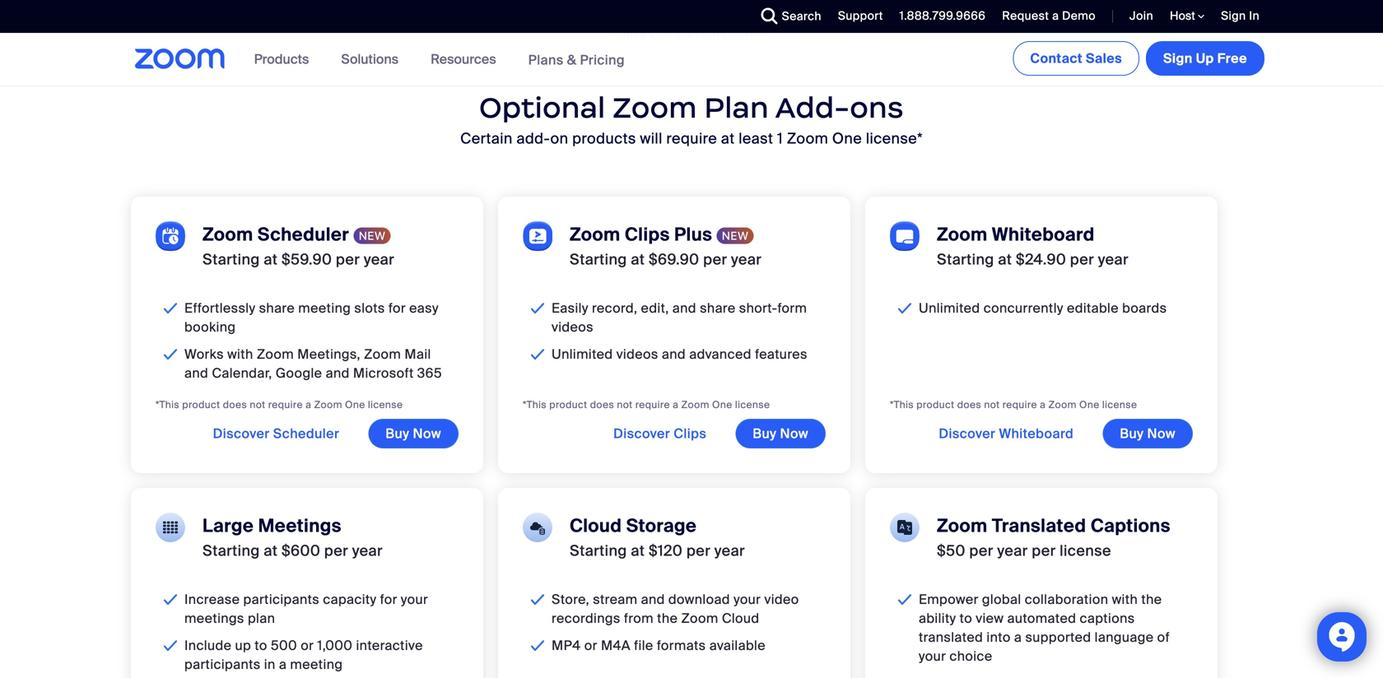 Task type: vqa. For each thing, say whether or not it's contained in the screenshot.
Profile picture
no



Task type: describe. For each thing, give the bounding box(es) containing it.
or inside include up to 500 or 1,000 interactive participants in a meeting
[[301, 637, 314, 655]]

and inside easily record, edit, and share short-form videos
[[673, 300, 697, 317]]

sign up free
[[1164, 50, 1248, 67]]

now for zoom scheduler
[[413, 425, 441, 442]]

up
[[1196, 50, 1214, 67]]

ok image for unlimited concurrently editable boards
[[894, 299, 916, 318]]

new image
[[354, 227, 391, 244]]

google
[[276, 365, 322, 382]]

comparison
[[650, 27, 720, 42]]

per down new icon
[[703, 250, 728, 269]]

booking
[[184, 319, 236, 336]]

now for zoom clips plus
[[780, 425, 809, 442]]

recordings
[[552, 610, 621, 627]]

$50
[[937, 542, 966, 561]]

a down google
[[306, 399, 312, 411]]

contact
[[1031, 50, 1083, 67]]

ons
[[850, 90, 904, 125]]

add-
[[775, 90, 850, 125]]

buy now link for zoom clips plus
[[736, 419, 826, 449]]

include up to 500 or 1,000 interactive participants in a meeting
[[184, 637, 423, 673]]

3 product from the left
[[917, 399, 955, 411]]

cloud storage starting at $120 per year
[[570, 515, 745, 561]]

share inside the 'effortlessly share meeting slots for easy booking'
[[259, 300, 295, 317]]

new image
[[717, 227, 754, 244]]

meetings,
[[297, 346, 361, 363]]

edit,
[[641, 300, 669, 317]]

sign for sign up free
[[1164, 50, 1193, 67]]

choice
[[950, 648, 993, 665]]

in
[[264, 656, 276, 673]]

$69.90
[[649, 250, 700, 269]]

not for scheduler
[[250, 399, 266, 411]]

zoom whiteboard starting at $24.90 per year
[[937, 223, 1129, 269]]

meetings navigation
[[1010, 33, 1268, 79]]

license inside zoom translated captions $50 per year per license
[[1060, 542, 1112, 561]]

m4a
[[601, 637, 631, 655]]

require for zoom scheduler
[[268, 399, 303, 411]]

for inside increase participants capacity for your meetings plan
[[380, 591, 398, 608]]

starting for cloud storage
[[570, 542, 627, 561]]

language
[[1095, 629, 1154, 646]]

in
[[1250, 8, 1260, 23]]

products
[[254, 51, 309, 68]]

starting at $59.90 per year
[[203, 250, 395, 269]]

plans
[[528, 51, 564, 69]]

contact sales link
[[1013, 41, 1140, 76]]

1 horizontal spatial videos
[[617, 346, 659, 363]]

license for zoom whiteboard
[[1103, 399, 1138, 411]]

resources button
[[431, 33, 504, 86]]

file
[[634, 637, 654, 655]]

not for clips
[[617, 399, 633, 411]]

&
[[567, 51, 577, 69]]

$120
[[649, 542, 683, 561]]

unlimited for unlimited videos and advanced features
[[552, 346, 613, 363]]

sign in
[[1221, 8, 1260, 23]]

ability
[[919, 610, 957, 627]]

zoom translated captions $50 per year per license
[[937, 515, 1171, 561]]

cloud inside the 'cloud storage starting at $120 per year'
[[570, 515, 622, 538]]

discover for clips
[[614, 425, 670, 442]]

ok image for zoom scheduler
[[160, 299, 182, 318]]

license for zoom scheduler
[[368, 399, 403, 411]]

3 buy now from the left
[[1120, 425, 1176, 442]]

on
[[551, 129, 569, 148]]

easily record, edit, and share short-form videos
[[552, 300, 807, 336]]

supported
[[1026, 629, 1092, 646]]

your for meetings
[[401, 591, 428, 608]]

download
[[669, 591, 730, 608]]

ok image for mp4 or m4a file formats available
[[527, 636, 549, 655]]

meetings
[[184, 610, 244, 627]]

and inside store, stream and download your video recordings from the zoom cloud
[[641, 591, 665, 608]]

and down meetings,
[[326, 365, 350, 382]]

concurrently
[[984, 300, 1064, 317]]

with inside empower global collaboration with the ability to view automated captions translated into a supported language of your choice
[[1112, 591, 1138, 608]]

search button
[[749, 0, 826, 33]]

zoom inside zoom whiteboard starting at $24.90 per year
[[937, 223, 988, 246]]

form
[[778, 300, 807, 317]]

support
[[838, 8, 883, 23]]

starting for zoom whiteboard
[[937, 250, 995, 269]]

buy now for zoom scheduler
[[386, 425, 441, 442]]

request a demo
[[1003, 8, 1096, 23]]

ok image for cloud storage
[[527, 590, 549, 609]]

the inside empower global collaboration with the ability to view automated captions translated into a supported language of your choice
[[1142, 591, 1162, 608]]

products button
[[254, 33, 317, 86]]

your for storage
[[734, 591, 761, 608]]

capacity
[[323, 591, 377, 608]]

store, stream and download your video recordings from the zoom cloud
[[552, 591, 799, 627]]

buy for zoom clips plus
[[753, 425, 777, 442]]

effortlessly share meeting slots for easy booking
[[184, 300, 439, 336]]

from
[[624, 610, 654, 627]]

at inside large meetings starting at $600 per year
[[264, 542, 278, 561]]

starting for large meetings
[[203, 542, 260, 561]]

ok image for easily record, edit, and share short-form videos
[[527, 299, 549, 318]]

captions
[[1080, 610, 1135, 627]]

large
[[203, 515, 254, 538]]

up
[[235, 637, 251, 655]]

to inside empower global collaboration with the ability to view automated captions translated into a supported language of your choice
[[960, 610, 973, 627]]

scheduler for zoom scheduler
[[258, 223, 349, 246]]

buy now link for zoom scheduler
[[368, 419, 459, 449]]

discover clips link
[[597, 420, 723, 448]]

translated
[[992, 515, 1087, 538]]

*this product does not require a zoom one license for scheduler
[[156, 399, 403, 411]]

for inside the 'effortlessly share meeting slots for easy booking'
[[389, 300, 406, 317]]

products
[[572, 129, 636, 148]]

year inside the 'cloud storage starting at $120 per year'
[[715, 542, 745, 561]]

global
[[982, 591, 1022, 608]]

optional
[[479, 90, 606, 125]]

participants inside increase participants capacity for your meetings plan
[[243, 591, 320, 608]]

large meetings starting at $600 per year
[[203, 515, 383, 561]]

per inside zoom whiteboard starting at $24.90 per year
[[1070, 250, 1095, 269]]

plans & pricing
[[528, 51, 625, 69]]

a inside include up to 500 or 1,000 interactive participants in a meeting
[[279, 656, 287, 673]]

storage
[[626, 515, 697, 538]]

year inside large meetings starting at $600 per year
[[352, 542, 383, 561]]

license*
[[866, 129, 923, 148]]

$24.90
[[1016, 250, 1067, 269]]

starting up "record,"
[[570, 250, 627, 269]]

plan
[[705, 90, 769, 125]]

contact sales
[[1031, 50, 1123, 67]]

ok image for empower global collaboration with the ability to view automated captions translated into a supported language of your choice
[[894, 590, 916, 609]]

with inside works with zoom meetings, zoom mail and calendar, google and microsoft 365
[[227, 346, 253, 363]]

easily
[[552, 300, 589, 317]]

scheduler for discover scheduler
[[273, 425, 340, 442]]

year down new icon
[[731, 250, 762, 269]]

2 or from the left
[[585, 637, 598, 655]]

plan
[[248, 610, 275, 627]]

meeting inside the 'effortlessly share meeting slots for easy booking'
[[298, 300, 351, 317]]

least
[[739, 129, 774, 148]]

clips for discover
[[674, 425, 707, 442]]

videos inside easily record, edit, and share short-form videos
[[552, 319, 594, 336]]

certain
[[460, 129, 513, 148]]

3 buy now link from the left
[[1103, 419, 1193, 449]]

works
[[184, 346, 224, 363]]

request
[[1003, 8, 1050, 23]]

3 buy from the left
[[1120, 425, 1144, 442]]

automated
[[1008, 610, 1077, 627]]

sign up free button
[[1146, 41, 1265, 76]]

clips for zoom
[[625, 223, 670, 246]]

$59.90
[[282, 250, 332, 269]]

product for zoom scheduler
[[182, 399, 220, 411]]

at down zoom clips plus
[[631, 250, 645, 269]]

a up discover clips 'link'
[[673, 399, 679, 411]]

one inside optional zoom plan add-ons certain add-on products will require at least 1 zoom one license*
[[833, 129, 862, 148]]

starting up effortlessly
[[203, 250, 260, 269]]



Task type: locate. For each thing, give the bounding box(es) containing it.
formats
[[657, 637, 706, 655]]

will
[[640, 129, 663, 148]]

share down the starting at $59.90 per year
[[259, 300, 295, 317]]

for left easy
[[389, 300, 406, 317]]

one for zoom scheduler
[[345, 399, 365, 411]]

host button
[[1170, 8, 1205, 24]]

1 horizontal spatial buy now link
[[736, 419, 826, 449]]

1 discover from the left
[[213, 425, 270, 442]]

1 horizontal spatial clips
[[674, 425, 707, 442]]

0 horizontal spatial or
[[301, 637, 314, 655]]

sign left "up"
[[1164, 50, 1193, 67]]

require inside optional zoom plan add-ons certain add-on products will require at least 1 zoom one license*
[[667, 129, 717, 148]]

1 *this product does not require a zoom one license from the left
[[156, 399, 403, 411]]

whiteboard for zoom
[[992, 223, 1095, 246]]

1 does from the left
[[223, 399, 247, 411]]

buy now for zoom clips plus
[[753, 425, 809, 442]]

scheduler up $59.90
[[258, 223, 349, 246]]

1 horizontal spatial cloud
[[722, 610, 760, 627]]

calendar,
[[212, 365, 272, 382]]

of
[[1158, 629, 1170, 646]]

scheduler down google
[[273, 425, 340, 442]]

1 vertical spatial unlimited
[[552, 346, 613, 363]]

sign for sign in
[[1221, 8, 1246, 23]]

videos down edit,
[[617, 346, 659, 363]]

1 horizontal spatial the
[[1142, 591, 1162, 608]]

meeting inside include up to 500 or 1,000 interactive participants in a meeting
[[290, 656, 343, 673]]

per down translated
[[1032, 542, 1056, 561]]

or right 500
[[301, 637, 314, 655]]

1.888.799.9666 button
[[888, 0, 990, 33], [900, 8, 986, 23]]

0 horizontal spatial videos
[[552, 319, 594, 336]]

require for zoom clips plus
[[636, 399, 670, 411]]

discover for scheduler
[[213, 425, 270, 442]]

solutions
[[341, 51, 399, 68]]

ok image left effortlessly
[[160, 299, 182, 318]]

share inside easily record, edit, and share short-form videos
[[700, 300, 736, 317]]

0 horizontal spatial with
[[227, 346, 253, 363]]

join link left the host
[[1118, 0, 1158, 33]]

0 vertical spatial for
[[389, 300, 406, 317]]

unlimited down easily
[[552, 346, 613, 363]]

*this product does not require a zoom one license for clips
[[523, 399, 770, 411]]

starting left $24.90 on the right
[[937, 250, 995, 269]]

zoom logo image
[[135, 49, 225, 69]]

*this for zoom clips plus
[[523, 399, 547, 411]]

0 horizontal spatial not
[[250, 399, 266, 411]]

for
[[389, 300, 406, 317], [380, 591, 398, 608]]

your down translated
[[919, 648, 946, 665]]

per
[[336, 250, 360, 269], [703, 250, 728, 269], [1070, 250, 1095, 269], [324, 542, 348, 561], [687, 542, 711, 561], [970, 542, 994, 561], [1032, 542, 1056, 561]]

0 horizontal spatial *this product does not require a zoom one license
[[156, 399, 403, 411]]

2 horizontal spatial *this
[[890, 399, 914, 411]]

cloud up available
[[722, 610, 760, 627]]

starting inside the 'cloud storage starting at $120 per year'
[[570, 542, 627, 561]]

0 horizontal spatial discover
[[213, 425, 270, 442]]

1 not from the left
[[250, 399, 266, 411]]

optional zoom plan add-ons certain add-on products will require at least 1 zoom one license*
[[460, 90, 923, 148]]

2 buy from the left
[[753, 425, 777, 442]]

unlimited videos and advanced features
[[552, 346, 808, 363]]

into
[[987, 629, 1011, 646]]

0 horizontal spatial buy now
[[386, 425, 441, 442]]

*this
[[156, 399, 180, 411], [523, 399, 547, 411], [890, 399, 914, 411]]

zoom
[[613, 90, 697, 125], [787, 129, 829, 148], [203, 223, 253, 246], [570, 223, 621, 246], [937, 223, 988, 246], [257, 346, 294, 363], [364, 346, 401, 363], [314, 399, 342, 411], [682, 399, 710, 411], [1049, 399, 1077, 411], [937, 515, 988, 538], [681, 610, 719, 627]]

at down 'zoom scheduler'
[[264, 250, 278, 269]]

free
[[1218, 50, 1248, 67]]

0 horizontal spatial buy now link
[[368, 419, 459, 449]]

unlimited for unlimited concurrently editable boards
[[919, 300, 980, 317]]

1,000
[[317, 637, 353, 655]]

does for scheduler
[[223, 399, 247, 411]]

zoom scheduler
[[203, 223, 354, 246]]

365
[[417, 365, 442, 382]]

0 horizontal spatial share
[[259, 300, 295, 317]]

short-
[[739, 300, 778, 317]]

ok image for include up to 500 or 1,000 interactive participants in a meeting
[[160, 636, 182, 655]]

license for zoom clips plus
[[735, 399, 770, 411]]

1 vertical spatial for
[[380, 591, 398, 608]]

1 horizontal spatial with
[[1112, 591, 1138, 608]]

per right $120
[[687, 542, 711, 561]]

2 horizontal spatial not
[[984, 399, 1000, 411]]

to left view
[[960, 610, 973, 627]]

participants down include
[[184, 656, 261, 673]]

the up mp4 or m4a file formats available
[[657, 610, 678, 627]]

1 vertical spatial clips
[[674, 425, 707, 442]]

starting down 'large'
[[203, 542, 260, 561]]

product for zoom clips plus
[[550, 399, 588, 411]]

0 vertical spatial the
[[1142, 591, 1162, 608]]

mp4
[[552, 637, 581, 655]]

2 share from the left
[[700, 300, 736, 317]]

empower
[[919, 591, 979, 608]]

and down easily record, edit, and share short-form videos
[[662, 346, 686, 363]]

collaboration
[[1025, 591, 1109, 608]]

one for zoom clips plus
[[712, 399, 733, 411]]

meeting left slots
[[298, 300, 351, 317]]

1
[[777, 129, 783, 148]]

unlimited left concurrently
[[919, 300, 980, 317]]

0 horizontal spatial sign
[[1164, 50, 1193, 67]]

1 vertical spatial with
[[1112, 591, 1138, 608]]

starting at $69.90 per year
[[570, 250, 762, 269]]

a right into
[[1015, 629, 1022, 646]]

year inside zoom whiteboard starting at $24.90 per year
[[1098, 250, 1129, 269]]

unlimited concurrently editable boards
[[919, 300, 1167, 317]]

at inside optional zoom plan add-ons certain add-on products will require at least 1 zoom one license*
[[721, 129, 735, 148]]

starting inside zoom whiteboard starting at $24.90 per year
[[937, 250, 995, 269]]

0 vertical spatial whiteboard
[[992, 223, 1095, 246]]

year inside zoom translated captions $50 per year per license
[[998, 542, 1028, 561]]

works with zoom meetings, zoom mail and calendar, google and microsoft 365
[[184, 346, 442, 382]]

videos down easily
[[552, 319, 594, 336]]

0 horizontal spatial does
[[223, 399, 247, 411]]

to right up
[[255, 637, 267, 655]]

easy
[[409, 300, 439, 317]]

1 horizontal spatial product
[[550, 399, 588, 411]]

1 horizontal spatial buy
[[753, 425, 777, 442]]

year up download
[[715, 542, 745, 561]]

0 horizontal spatial unlimited
[[552, 346, 613, 363]]

join link up meetings navigation
[[1130, 8, 1154, 23]]

demo
[[1062, 8, 1096, 23]]

to inside include up to 500 or 1,000 interactive participants in a meeting
[[255, 637, 267, 655]]

1 horizontal spatial share
[[700, 300, 736, 317]]

1 horizontal spatial *this product does not require a zoom one license
[[523, 399, 770, 411]]

does
[[223, 399, 247, 411], [590, 399, 614, 411], [958, 399, 982, 411]]

1 horizontal spatial *this
[[523, 399, 547, 411]]

1 vertical spatial participants
[[184, 656, 261, 673]]

2 *this product does not require a zoom one license from the left
[[523, 399, 770, 411]]

videos
[[552, 319, 594, 336], [617, 346, 659, 363]]

1 vertical spatial ok image
[[160, 345, 182, 364]]

zoom inside zoom translated captions $50 per year per license
[[937, 515, 988, 538]]

and up from
[[641, 591, 665, 608]]

0 horizontal spatial product
[[182, 399, 220, 411]]

your inside increase participants capacity for your meetings plan
[[401, 591, 428, 608]]

0 horizontal spatial buy
[[386, 425, 410, 442]]

2 horizontal spatial buy now link
[[1103, 419, 1193, 449]]

require right the will
[[667, 129, 717, 148]]

1.888.799.9666
[[900, 8, 986, 23]]

mp4 or m4a file formats available
[[552, 637, 766, 655]]

ok image
[[160, 299, 182, 318], [160, 345, 182, 364], [527, 590, 549, 609]]

ok image
[[527, 299, 549, 318], [894, 299, 916, 318], [527, 345, 549, 364], [160, 590, 182, 609], [894, 590, 916, 609], [160, 636, 182, 655], [527, 636, 549, 655]]

one
[[833, 129, 862, 148], [345, 399, 365, 411], [712, 399, 733, 411], [1080, 399, 1100, 411]]

0 horizontal spatial your
[[401, 591, 428, 608]]

starting inside large meetings starting at $600 per year
[[203, 542, 260, 561]]

include
[[184, 637, 232, 655]]

mail
[[405, 346, 431, 363]]

1 share from the left
[[259, 300, 295, 317]]

does up discover clips in the bottom of the page
[[590, 399, 614, 411]]

available
[[710, 637, 766, 655]]

1 vertical spatial sign
[[1164, 50, 1193, 67]]

year down new image
[[364, 250, 395, 269]]

meeting
[[298, 300, 351, 317], [290, 656, 343, 673]]

*this for zoom scheduler
[[156, 399, 180, 411]]

store,
[[552, 591, 590, 608]]

does for clips
[[590, 399, 614, 411]]

1 horizontal spatial buy now
[[753, 425, 809, 442]]

1 horizontal spatial to
[[960, 610, 973, 627]]

0 vertical spatial participants
[[243, 591, 320, 608]]

your inside store, stream and download your video recordings from the zoom cloud
[[734, 591, 761, 608]]

2 now from the left
[[780, 425, 809, 442]]

per right $50
[[970, 542, 994, 561]]

at left $24.90 on the right
[[998, 250, 1012, 269]]

2 horizontal spatial your
[[919, 648, 946, 665]]

at
[[721, 129, 735, 148], [264, 250, 278, 269], [631, 250, 645, 269], [998, 250, 1012, 269], [264, 542, 278, 561], [631, 542, 645, 561]]

2 product from the left
[[550, 399, 588, 411]]

per inside large meetings starting at $600 per year
[[324, 542, 348, 561]]

3 now from the left
[[1148, 425, 1176, 442]]

2 *this from the left
[[523, 399, 547, 411]]

share left short-
[[700, 300, 736, 317]]

1 vertical spatial cloud
[[722, 610, 760, 627]]

require up discover clips 'link'
[[636, 399, 670, 411]]

solutions button
[[341, 33, 406, 86]]

scheduler
[[258, 223, 349, 246], [273, 425, 340, 442]]

empower global collaboration with the ability to view automated captions translated into a supported language of your choice
[[919, 591, 1170, 665]]

ok image for unlimited videos and advanced features
[[527, 345, 549, 364]]

chart
[[723, 27, 754, 42]]

one for zoom whiteboard
[[1080, 399, 1100, 411]]

per right $600
[[324, 542, 348, 561]]

your up interactive
[[401, 591, 428, 608]]

product information navigation
[[242, 33, 637, 87]]

1 horizontal spatial does
[[590, 399, 614, 411]]

2 horizontal spatial *this product does not require a zoom one license
[[890, 399, 1138, 411]]

1 horizontal spatial sign
[[1221, 8, 1246, 23]]

with up captions
[[1112, 591, 1138, 608]]

2 buy now link from the left
[[736, 419, 826, 449]]

*this product does not require a zoom one license up discover clips 'link'
[[523, 399, 770, 411]]

advanced
[[689, 346, 752, 363]]

1 horizontal spatial or
[[585, 637, 598, 655]]

2 horizontal spatial product
[[917, 399, 955, 411]]

per inside the 'cloud storage starting at $120 per year'
[[687, 542, 711, 561]]

2 horizontal spatial buy
[[1120, 425, 1144, 442]]

at left least
[[721, 129, 735, 148]]

the inside store, stream and download your video recordings from the zoom cloud
[[657, 610, 678, 627]]

0 horizontal spatial cloud
[[570, 515, 622, 538]]

0 vertical spatial sign
[[1221, 8, 1246, 23]]

clips down unlimited videos and advanced features
[[674, 425, 707, 442]]

500
[[271, 637, 297, 655]]

clips up starting at $69.90 per year
[[625, 223, 670, 246]]

2 buy now from the left
[[753, 425, 809, 442]]

1 or from the left
[[301, 637, 314, 655]]

buy for zoom scheduler
[[386, 425, 410, 442]]

0 vertical spatial cloud
[[570, 515, 622, 538]]

$600
[[282, 542, 320, 561]]

or right the mp4
[[585, 637, 598, 655]]

3 discover from the left
[[939, 425, 996, 442]]

video
[[765, 591, 799, 608]]

1 vertical spatial whiteboard
[[999, 425, 1074, 442]]

2 horizontal spatial now
[[1148, 425, 1176, 442]]

require for zoom whiteboard
[[1003, 399, 1038, 411]]

year up capacity
[[352, 542, 383, 561]]

1 buy from the left
[[386, 425, 410, 442]]

2 horizontal spatial buy now
[[1120, 425, 1176, 442]]

stream
[[593, 591, 638, 608]]

cloud inside store, stream and download your video recordings from the zoom cloud
[[722, 610, 760, 627]]

year down translated
[[998, 542, 1028, 561]]

ok image left works
[[160, 345, 182, 364]]

banner
[[115, 33, 1268, 87]]

1 horizontal spatial discover
[[614, 425, 670, 442]]

3 *this from the left
[[890, 399, 914, 411]]

zoom clips plus
[[570, 223, 717, 246]]

require up discover whiteboard
[[1003, 399, 1038, 411]]

sign left in
[[1221, 8, 1246, 23]]

or
[[301, 637, 314, 655], [585, 637, 598, 655]]

a inside empower global collaboration with the ability to view automated captions translated into a supported language of your choice
[[1015, 629, 1022, 646]]

not up discover clips 'link'
[[617, 399, 633, 411]]

*this product does not require a zoom one license up the discover scheduler
[[156, 399, 403, 411]]

0 vertical spatial scheduler
[[258, 223, 349, 246]]

and right edit,
[[673, 300, 697, 317]]

1 vertical spatial the
[[657, 610, 678, 627]]

meeting down 1,000
[[290, 656, 343, 673]]

discover inside 'link'
[[614, 425, 670, 442]]

year up editable
[[1098, 250, 1129, 269]]

now
[[413, 425, 441, 442], [780, 425, 809, 442], [1148, 425, 1176, 442]]

increase participants capacity for your meetings plan
[[184, 591, 428, 627]]

microsoft
[[353, 365, 414, 382]]

and down works
[[184, 365, 208, 382]]

pricing
[[580, 51, 625, 69]]

require up the discover scheduler
[[268, 399, 303, 411]]

3 does from the left
[[958, 399, 982, 411]]

not up discover whiteboard
[[984, 399, 1000, 411]]

2 discover from the left
[[614, 425, 670, 442]]

per down new image
[[336, 250, 360, 269]]

plans & pricing link
[[528, 51, 625, 69], [528, 51, 625, 69]]

0 vertical spatial clips
[[625, 223, 670, 246]]

starting up stream
[[570, 542, 627, 561]]

clips inside 'link'
[[674, 425, 707, 442]]

does up discover whiteboard
[[958, 399, 982, 411]]

meetings
[[258, 515, 342, 538]]

1 *this from the left
[[156, 399, 180, 411]]

0 vertical spatial unlimited
[[919, 300, 980, 317]]

at inside zoom whiteboard starting at $24.90 per year
[[998, 250, 1012, 269]]

the up of
[[1142, 591, 1162, 608]]

*this product does not require a zoom one license up discover whiteboard
[[890, 399, 1138, 411]]

1 buy now link from the left
[[368, 419, 459, 449]]

2 horizontal spatial does
[[958, 399, 982, 411]]

participants inside include up to 500 or 1,000 interactive participants in a meeting
[[184, 656, 261, 673]]

at left $120
[[631, 542, 645, 561]]

buy now link
[[368, 419, 459, 449], [736, 419, 826, 449], [1103, 419, 1193, 449]]

record,
[[592, 300, 638, 317]]

participants up plan
[[243, 591, 320, 608]]

sales
[[1086, 50, 1123, 67]]

a up discover whiteboard
[[1040, 399, 1046, 411]]

0 vertical spatial meeting
[[298, 300, 351, 317]]

3 *this product does not require a zoom one license from the left
[[890, 399, 1138, 411]]

1 horizontal spatial unlimited
[[919, 300, 980, 317]]

1 buy now from the left
[[386, 425, 441, 442]]

features
[[755, 346, 808, 363]]

2 horizontal spatial discover
[[939, 425, 996, 442]]

ok image left store,
[[527, 590, 549, 609]]

at inside the 'cloud storage starting at $120 per year'
[[631, 542, 645, 561]]

effortlessly
[[184, 300, 256, 317]]

2 not from the left
[[617, 399, 633, 411]]

0 vertical spatial videos
[[552, 319, 594, 336]]

1 product from the left
[[182, 399, 220, 411]]

whiteboard inside zoom whiteboard starting at $24.90 per year
[[992, 223, 1095, 246]]

cloud left 'storage'
[[570, 515, 622, 538]]

increase
[[184, 591, 240, 608]]

per right $24.90 on the right
[[1070, 250, 1095, 269]]

a right in
[[279, 656, 287, 673]]

0 horizontal spatial to
[[255, 637, 267, 655]]

1 horizontal spatial now
[[780, 425, 809, 442]]

join
[[1130, 8, 1154, 23]]

0 vertical spatial to
[[960, 610, 973, 627]]

discover
[[213, 425, 270, 442], [614, 425, 670, 442], [939, 425, 996, 442]]

1 horizontal spatial your
[[734, 591, 761, 608]]

with up the calendar,
[[227, 346, 253, 363]]

ok image for increase participants capacity for your meetings plan
[[160, 590, 182, 609]]

0 horizontal spatial the
[[657, 610, 678, 627]]

close
[[615, 27, 647, 42]]

whiteboard
[[992, 223, 1095, 246], [999, 425, 1074, 442]]

does down the calendar,
[[223, 399, 247, 411]]

banner containing contact sales
[[115, 33, 1268, 87]]

0 vertical spatial ok image
[[160, 299, 182, 318]]

whiteboard for discover
[[999, 425, 1074, 442]]

2 does from the left
[[590, 399, 614, 411]]

1 horizontal spatial not
[[617, 399, 633, 411]]

a left demo
[[1053, 8, 1059, 23]]

0 horizontal spatial *this
[[156, 399, 180, 411]]

0 horizontal spatial now
[[413, 425, 441, 442]]

1 vertical spatial videos
[[617, 346, 659, 363]]

1 vertical spatial scheduler
[[273, 425, 340, 442]]

zoom inside store, stream and download your video recordings from the zoom cloud
[[681, 610, 719, 627]]

for right capacity
[[380, 591, 398, 608]]

search
[[782, 9, 822, 24]]

1 vertical spatial meeting
[[290, 656, 343, 673]]

your inside empower global collaboration with the ability to view automated captions translated into a supported language of your choice
[[919, 648, 946, 665]]

not up discover scheduler link
[[250, 399, 266, 411]]

0 horizontal spatial clips
[[625, 223, 670, 246]]

your left video
[[734, 591, 761, 608]]

view
[[976, 610, 1004, 627]]

boards
[[1123, 300, 1167, 317]]

3 not from the left
[[984, 399, 1000, 411]]

at left $600
[[264, 542, 278, 561]]

sign
[[1221, 8, 1246, 23], [1164, 50, 1193, 67]]

sign inside sign up free button
[[1164, 50, 1193, 67]]

slots
[[354, 300, 385, 317]]

2 vertical spatial ok image
[[527, 590, 549, 609]]

0 vertical spatial with
[[227, 346, 253, 363]]

1 vertical spatial to
[[255, 637, 267, 655]]

1 now from the left
[[413, 425, 441, 442]]



